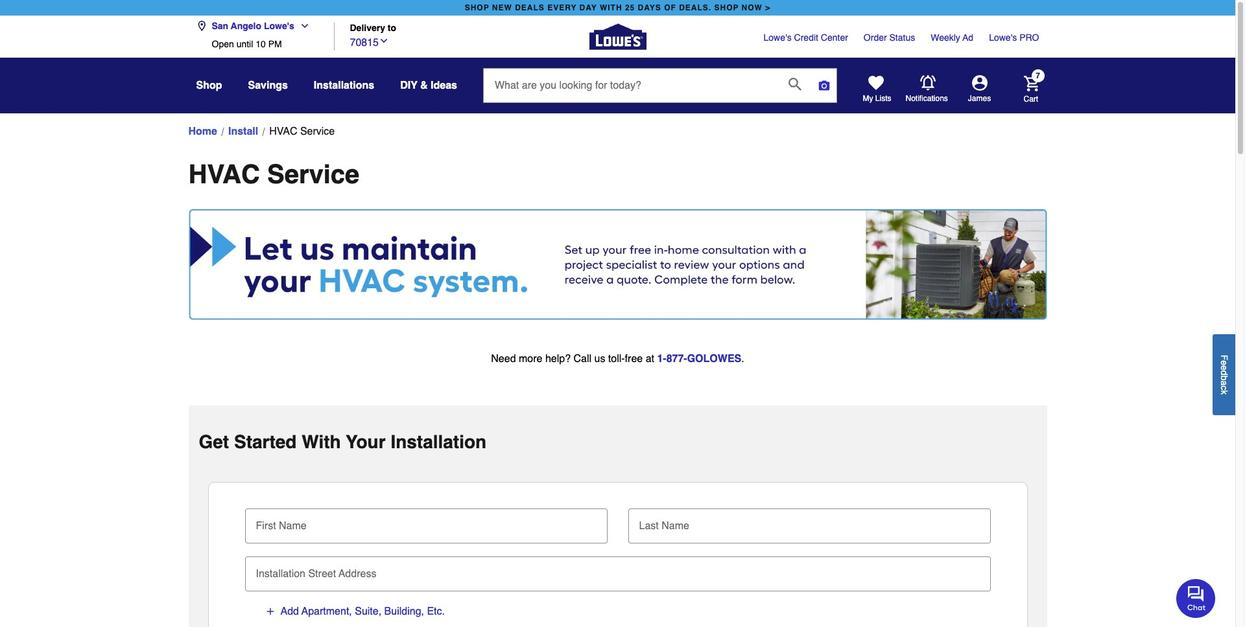 Task type: vqa. For each thing, say whether or not it's contained in the screenshot.
'BLACK+DECKER 6-In-1 5-Speed Black 220-Watt Immersion Blender with Accessory Jar' Image
no



Task type: locate. For each thing, give the bounding box(es) containing it.
f e e d b a c k button
[[1213, 334, 1235, 415]]

add apartment, suite, building, etc.
[[280, 607, 445, 618]]

f
[[1219, 355, 1230, 361]]

1 e from the top
[[1219, 361, 1230, 366]]

0 horizontal spatial installation
[[256, 569, 305, 581]]

call
[[574, 354, 592, 365]]

last
[[639, 521, 659, 533]]

e up d
[[1219, 361, 1230, 366]]

order status link
[[864, 31, 915, 44]]

None search field
[[483, 68, 837, 115]]

lowe's home improvement lists image
[[868, 75, 884, 91]]

lowe's up pm
[[264, 21, 294, 31]]

1 name from the left
[[279, 521, 307, 533]]

0 horizontal spatial lowe's
[[264, 21, 294, 31]]

shop
[[465, 3, 489, 12], [714, 3, 739, 12]]

lowe's for lowe's credit center
[[764, 32, 792, 43]]

a
[[1219, 381, 1230, 386]]

name right first
[[279, 521, 307, 533]]

service
[[300, 126, 335, 137], [267, 160, 360, 189]]

open until 10 pm
[[212, 39, 282, 49]]

1 horizontal spatial hvac
[[269, 126, 297, 137]]

angelo
[[231, 21, 261, 31]]

new
[[492, 3, 512, 12]]

First Name text field
[[250, 509, 602, 538]]

shop left new
[[465, 3, 489, 12]]

pro
[[1020, 32, 1039, 43]]

0 horizontal spatial name
[[279, 521, 307, 533]]

notifications
[[906, 94, 948, 103]]

chevron down image right angelo
[[294, 21, 310, 31]]

1 horizontal spatial installation
[[391, 432, 487, 453]]

building,
[[384, 607, 424, 618]]

with
[[302, 432, 341, 453]]

lowe's home improvement logo image
[[589, 8, 646, 65]]

2 name from the left
[[662, 521, 689, 533]]

1 vertical spatial hvac service
[[188, 160, 360, 189]]

get started with your installation
[[199, 432, 487, 453]]

lowe's
[[264, 21, 294, 31], [764, 32, 792, 43], [989, 32, 1017, 43]]

0 vertical spatial service
[[300, 126, 335, 137]]

apartment,
[[302, 607, 352, 618]]

Last Name text field
[[633, 509, 985, 538]]

lowe's inside lowe's credit center link
[[764, 32, 792, 43]]

c
[[1219, 386, 1230, 390]]

lowe's left pro
[[989, 32, 1017, 43]]

0 vertical spatial installation
[[391, 432, 487, 453]]

hvac right the install
[[269, 126, 297, 137]]

add
[[280, 607, 299, 618]]

my
[[863, 94, 873, 103]]

hvac service down savings button
[[269, 126, 335, 137]]

lowe's inside lowe's pro link
[[989, 32, 1017, 43]]

name right last
[[662, 521, 689, 533]]

days
[[638, 3, 661, 12]]

installations
[[314, 80, 374, 91]]

chevron down image
[[294, 21, 310, 31], [379, 35, 389, 46]]

to
[[388, 23, 396, 33]]

installation
[[391, 432, 487, 453], [256, 569, 305, 581]]

b
[[1219, 376, 1230, 381]]

diy & ideas
[[400, 80, 457, 91]]

1 vertical spatial chevron down image
[[379, 35, 389, 46]]

lowe's home improvement cart image
[[1024, 76, 1039, 91]]

7
[[1036, 72, 1040, 81]]

service down installations
[[300, 126, 335, 137]]

1 horizontal spatial chevron down image
[[379, 35, 389, 46]]

Search Query text field
[[484, 69, 778, 102]]

0 horizontal spatial chevron down image
[[294, 21, 310, 31]]

chat invite button image
[[1176, 579, 1216, 618]]

center
[[821, 32, 848, 43]]

2 horizontal spatial lowe's
[[989, 32, 1017, 43]]

name for last name
[[662, 521, 689, 533]]

hvac down the 'install' link
[[188, 160, 260, 189]]

need
[[491, 354, 516, 365]]

0 horizontal spatial shop
[[465, 3, 489, 12]]

credit
[[794, 32, 818, 43]]

service down hvac service link
[[267, 160, 360, 189]]

at
[[646, 354, 654, 365]]

1 vertical spatial installation
[[256, 569, 305, 581]]

address
[[339, 569, 376, 581]]

now
[[742, 3, 763, 12]]

k
[[1219, 390, 1230, 395]]

0 vertical spatial chevron down image
[[294, 21, 310, 31]]

1 horizontal spatial name
[[662, 521, 689, 533]]

e up b
[[1219, 366, 1230, 371]]

hvac service
[[269, 126, 335, 137], [188, 160, 360, 189]]

savings button
[[248, 74, 288, 97]]

james button
[[948, 75, 1011, 104]]

deals.
[[679, 3, 712, 12]]

70815 button
[[350, 33, 389, 50]]

shop left now
[[714, 3, 739, 12]]

lowe's left credit
[[764, 32, 792, 43]]

golowes
[[687, 354, 741, 365]]

e
[[1219, 361, 1230, 366], [1219, 366, 1230, 371]]

weekly ad link
[[931, 31, 974, 44]]

location image
[[196, 21, 207, 31]]

toll-
[[608, 354, 625, 365]]

let us maintain your h v a c system. set up a free in-home consultation. image
[[188, 209, 1047, 321]]

1 horizontal spatial shop
[[714, 3, 739, 12]]

street
[[308, 569, 336, 581]]

0 horizontal spatial hvac
[[188, 160, 260, 189]]

1 horizontal spatial lowe's
[[764, 32, 792, 43]]

hvac service down hvac service link
[[188, 160, 360, 189]]

install
[[228, 126, 258, 137]]

chevron down image down the to
[[379, 35, 389, 46]]



Task type: describe. For each thing, give the bounding box(es) containing it.
installations button
[[314, 74, 374, 97]]

1 shop from the left
[[465, 3, 489, 12]]

lowe's credit center link
[[764, 31, 848, 44]]

day
[[579, 3, 597, 12]]

home link
[[188, 124, 217, 139]]

san angelo lowe's
[[212, 21, 294, 31]]

order
[[864, 32, 887, 43]]

etc.
[[427, 607, 445, 618]]

877-
[[666, 354, 687, 365]]

pm
[[268, 39, 282, 49]]

free
[[625, 354, 643, 365]]

&
[[420, 80, 428, 91]]

started
[[234, 432, 297, 453]]

home
[[188, 126, 217, 137]]

1-877-golowes link
[[657, 354, 741, 365]]

cart
[[1024, 94, 1038, 103]]

james
[[968, 94, 991, 103]]

shop
[[196, 80, 222, 91]]

every
[[547, 3, 577, 12]]

us
[[594, 354, 605, 365]]

shop new deals every day with 25 days of deals. shop now > link
[[462, 0, 773, 16]]

delivery
[[350, 23, 385, 33]]

more
[[519, 354, 542, 365]]

shop button
[[196, 74, 222, 97]]

lowe's inside san angelo lowe's 'button'
[[264, 21, 294, 31]]

install link
[[228, 124, 258, 139]]

diy & ideas button
[[400, 74, 457, 97]]

ad
[[963, 32, 974, 43]]

with
[[600, 3, 622, 12]]

camera image
[[818, 79, 831, 92]]

d
[[1219, 371, 1230, 376]]

get
[[199, 432, 229, 453]]

first name
[[256, 521, 307, 533]]

name for first name
[[279, 521, 307, 533]]

lowe's pro
[[989, 32, 1039, 43]]

ideas
[[431, 80, 457, 91]]

1-
[[657, 354, 666, 365]]

first
[[256, 521, 276, 533]]

shop new deals every day with 25 days of deals. shop now >
[[465, 3, 771, 12]]

2 shop from the left
[[714, 3, 739, 12]]

san angelo lowe's button
[[196, 13, 315, 39]]

10
[[256, 39, 266, 49]]

Installation Street Address text field
[[250, 557, 985, 586]]

delivery to
[[350, 23, 396, 33]]

chevron down image inside 70815 button
[[379, 35, 389, 46]]

0 vertical spatial hvac service
[[269, 126, 335, 137]]

installation street address
[[256, 569, 376, 581]]

>
[[765, 3, 771, 12]]

need more help? call us toll-free at 1-877-golowes .
[[491, 354, 744, 365]]

my lists
[[863, 94, 891, 103]]

status
[[889, 32, 915, 43]]

help?
[[545, 354, 571, 365]]

order status
[[864, 32, 915, 43]]

1 vertical spatial hvac
[[188, 160, 260, 189]]

lowe's home improvement notification center image
[[920, 75, 936, 91]]

70815
[[350, 37, 379, 48]]

lists
[[875, 94, 891, 103]]

of
[[664, 3, 676, 12]]

lowe's pro link
[[989, 31, 1039, 44]]

25
[[625, 3, 635, 12]]

lowe's for lowe's pro
[[989, 32, 1017, 43]]

plus image
[[265, 607, 275, 618]]

hvac service link
[[269, 124, 335, 139]]

lowe's credit center
[[764, 32, 848, 43]]

1 vertical spatial service
[[267, 160, 360, 189]]

san
[[212, 21, 228, 31]]

0 vertical spatial hvac
[[269, 126, 297, 137]]

2 e from the top
[[1219, 366, 1230, 371]]

add apartment, suite, building, etc. button
[[264, 605, 446, 620]]

f e e d b a c k
[[1219, 355, 1230, 395]]

my lists link
[[863, 75, 891, 104]]

weekly
[[931, 32, 960, 43]]

weekly ad
[[931, 32, 974, 43]]

deals
[[515, 3, 545, 12]]

suite,
[[355, 607, 381, 618]]

search image
[[789, 78, 802, 91]]

until
[[236, 39, 253, 49]]

diy
[[400, 80, 417, 91]]

service inside hvac service link
[[300, 126, 335, 137]]

last name
[[639, 521, 689, 533]]

open
[[212, 39, 234, 49]]



